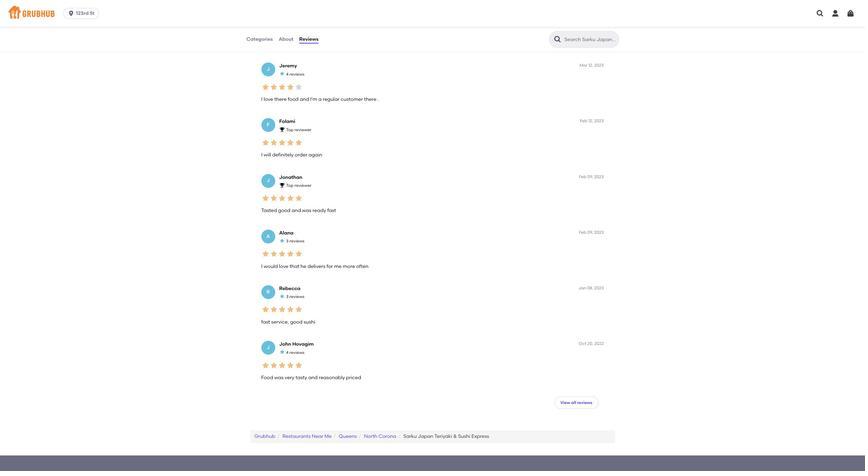 Task type: describe. For each thing, give the bounding box(es) containing it.
i right but
[[383, 18, 384, 24]]

delivers
[[308, 264, 326, 269]]

would
[[264, 264, 278, 269]]

0 vertical spatial good
[[278, 208, 291, 214]]

feb 12, 2023
[[580, 119, 604, 123]]

view all reviews
[[561, 400, 593, 405]]

that
[[290, 264, 300, 269]]

north corona
[[364, 434, 397, 440]]

1 svg image from the left
[[817, 9, 825, 18]]

north
[[364, 434, 378, 440]]

i for alana
[[261, 264, 263, 269]]

express
[[472, 434, 490, 440]]

jeremy
[[279, 63, 297, 69]]

tasted good and was ready fast
[[261, 208, 336, 214]]

and for john hovagim
[[309, 375, 318, 381]]

got
[[385, 18, 393, 24]]

regular
[[323, 96, 340, 102]]

rebecca
[[279, 286, 301, 292]]

restaurants near me
[[283, 434, 332, 440]]

reviewer for jonathan
[[295, 183, 312, 188]]

4 for jeremy
[[286, 72, 289, 77]]

i would love that he delivers for me more often
[[261, 264, 369, 269]]

2 2023 from the top
[[595, 119, 604, 123]]

i for folami
[[261, 152, 263, 158]]

2 svg image from the left
[[832, 9, 840, 18]]

r
[[267, 289, 270, 295]]

12, for i will definitely order again
[[589, 119, 594, 123]]

0 vertical spatial love
[[264, 96, 273, 102]]

will
[[264, 152, 271, 158]]

&
[[454, 434, 457, 440]]

and for jeremy
[[300, 96, 309, 102]]

reviews button
[[299, 27, 319, 52]]

20,
[[588, 341, 594, 346]]

reviews right all
[[578, 400, 593, 405]]

oct
[[579, 341, 587, 346]]

feb for fast
[[579, 174, 587, 179]]

1 vertical spatial fast
[[261, 319, 270, 325]]

john hovagim
[[279, 341, 314, 347]]

north corona link
[[364, 434, 397, 440]]

08,
[[588, 286, 594, 291]]

reasonably
[[319, 375, 345, 381]]

more
[[343, 264, 355, 269]]

2023 for i'm
[[595, 63, 604, 68]]

sure
[[269, 18, 278, 24]]

all
[[572, 400, 577, 405]]

instead.
[[418, 18, 437, 24]]

mar 12, 2023
[[580, 63, 604, 68]]

jonathan
[[279, 174, 303, 180]]

priced
[[346, 375, 361, 381]]

view
[[561, 400, 571, 405]]

j for john hovagim
[[267, 345, 270, 351]]

restaurants
[[283, 434, 311, 440]]

1 horizontal spatial fast
[[327, 208, 336, 214]]

123rd st button
[[63, 8, 102, 19]]

a
[[319, 96, 322, 102]]

categories button
[[246, 27, 273, 52]]

often
[[356, 264, 369, 269]]

4 reviews for john hovagim
[[286, 350, 305, 355]]

kid's bowl
[[267, 41, 287, 46]]

food was very tasty and reasonably priced
[[261, 375, 361, 381]]

sarku japan teriyaki & sushi express
[[404, 434, 490, 440]]

about button
[[279, 27, 294, 52]]

food
[[288, 96, 299, 102]]

st
[[90, 10, 95, 16]]

2 rice from the left
[[408, 18, 417, 24]]

1 vertical spatial and
[[292, 208, 301, 214]]

japan
[[418, 434, 434, 440]]

i'm
[[310, 96, 317, 102]]

ready
[[313, 208, 326, 214]]

bowl
[[278, 41, 287, 46]]

can
[[309, 41, 317, 46]]

search icon image
[[554, 35, 562, 44]]

top for folami
[[286, 127, 294, 132]]

coke
[[318, 41, 329, 46]]

12, for i love there food and i'm a regular customer there .
[[589, 63, 594, 68]]

3 reviews for alana
[[286, 239, 305, 244]]

reviews for john hovagim
[[290, 350, 305, 355]]

svg image inside 123rd st button
[[68, 10, 75, 17]]

customer
[[341, 96, 363, 102]]

reviewer for folami
[[295, 127, 312, 132]]

kid's
[[267, 41, 277, 46]]

1 horizontal spatial was
[[302, 208, 312, 214]]

tasted
[[261, 208, 277, 214]]

0 horizontal spatial was
[[274, 375, 284, 381]]

view all reviews link
[[555, 397, 599, 409]]

hovagim
[[293, 341, 314, 347]]

main navigation navigation
[[0, 0, 866, 27]]

ordered:
[[275, 30, 292, 35]]

i will definitely order again
[[261, 152, 322, 158]]

queens link
[[339, 434, 357, 440]]

123rd
[[76, 10, 89, 16]]



Task type: vqa. For each thing, say whether or not it's contained in the screenshot.


Task type: locate. For each thing, give the bounding box(es) containing it.
tasty
[[296, 375, 307, 381]]

2 3 from the top
[[286, 295, 289, 299]]

2 feb 09, 2023 from the top
[[579, 230, 604, 235]]

sarku japan teriyaki & sushi express link
[[404, 434, 490, 440]]

me
[[325, 434, 332, 440]]

1 4 reviews from the top
[[286, 72, 305, 77]]

1 top from the top
[[286, 127, 294, 132]]

i
[[330, 18, 331, 24], [383, 18, 384, 24], [261, 96, 263, 102], [261, 152, 263, 158], [261, 264, 263, 269]]

3 down "alana"
[[286, 239, 289, 244]]

fast service, good sushi
[[261, 319, 315, 325]]

3 reviews
[[286, 239, 305, 244], [286, 295, 305, 299]]

4 reviews down the 'john hovagim'
[[286, 350, 305, 355]]

j left jeremy
[[267, 66, 270, 72]]

i left the food
[[261, 96, 263, 102]]

4 for john hovagim
[[286, 350, 289, 355]]

top down jonathan
[[286, 183, 294, 188]]

i left will
[[261, 152, 263, 158]]

0 vertical spatial 09,
[[588, 174, 594, 179]]

1 horizontal spatial love
[[279, 264, 289, 269]]

3 2023 from the top
[[595, 174, 604, 179]]

svg image
[[817, 9, 825, 18], [832, 9, 840, 18]]

3 reviews for rebecca
[[286, 295, 305, 299]]

rayda ordered:
[[261, 30, 292, 35]]

trophy icon image down jonathan
[[279, 182, 285, 188]]

i left would
[[261, 264, 263, 269]]

2 09, from the top
[[588, 230, 594, 235]]

was left ready
[[302, 208, 312, 214]]

0 horizontal spatial svg image
[[68, 10, 75, 17]]

3 for alana
[[286, 239, 289, 244]]

3 for rebecca
[[286, 295, 289, 299]]

teriyaki
[[435, 434, 452, 440]]

1 vertical spatial trophy icon image
[[279, 182, 285, 188]]

0 horizontal spatial fast
[[261, 319, 270, 325]]

love
[[264, 96, 273, 102], [279, 264, 289, 269]]

2 4 from the top
[[286, 350, 289, 355]]

food
[[261, 375, 273, 381]]

2 there from the left
[[364, 96, 377, 102]]

2023
[[595, 63, 604, 68], [595, 119, 604, 123], [595, 174, 604, 179], [595, 230, 604, 235], [595, 286, 604, 291]]

1 vertical spatial was
[[274, 375, 284, 381]]

and right tasty
[[309, 375, 318, 381]]

star icon image
[[279, 71, 285, 77], [261, 83, 270, 91], [270, 83, 278, 91], [278, 83, 286, 91], [286, 83, 295, 91], [295, 83, 303, 91], [261, 139, 270, 147], [270, 139, 278, 147], [278, 139, 286, 147], [286, 139, 295, 147], [295, 139, 303, 147], [261, 194, 270, 203], [270, 194, 278, 203], [278, 194, 286, 203], [286, 194, 295, 203], [295, 194, 303, 203], [279, 238, 285, 244], [261, 250, 270, 258], [270, 250, 278, 258], [278, 250, 286, 258], [286, 250, 295, 258], [295, 250, 303, 258], [279, 294, 285, 299], [261, 306, 270, 314], [270, 306, 278, 314], [278, 306, 286, 314], [286, 306, 295, 314], [295, 306, 303, 314], [279, 350, 285, 355], [261, 361, 270, 370], [270, 361, 278, 370], [278, 361, 286, 370], [286, 361, 295, 370], [295, 361, 303, 370]]

service,
[[271, 319, 289, 325]]

john
[[279, 341, 291, 347]]

there left the food
[[275, 96, 287, 102]]

0 vertical spatial reviewer
[[295, 127, 312, 132]]

0 vertical spatial 3
[[286, 239, 289, 244]]

j left john at left bottom
[[267, 345, 270, 351]]

1 horizontal spatial rice
[[408, 18, 417, 24]]

0 vertical spatial 12,
[[589, 63, 594, 68]]

i right correct, at the top left
[[330, 18, 331, 24]]

ordered
[[332, 18, 351, 24]]

1 4 from the top
[[286, 72, 289, 77]]

0 vertical spatial feb 09, 2023
[[579, 174, 604, 179]]

rice
[[364, 18, 372, 24], [408, 18, 417, 24]]

top for jonathan
[[286, 183, 294, 188]]

again
[[309, 152, 322, 158]]

kid's bowl button
[[261, 38, 300, 50]]

and
[[300, 96, 309, 102], [292, 208, 301, 214], [309, 375, 318, 381]]

categories
[[247, 36, 273, 42]]

love left the food
[[264, 96, 273, 102]]

2023 for fast
[[595, 174, 604, 179]]

3 down rebecca
[[286, 295, 289, 299]]

top reviewer down jonathan
[[286, 183, 312, 188]]

1 feb 09, 2023 from the top
[[579, 174, 604, 179]]

0 vertical spatial top
[[286, 127, 294, 132]]

a
[[267, 233, 270, 239]]

09,
[[588, 174, 594, 179], [588, 230, 594, 235]]

j for jonathan
[[267, 178, 270, 184]]

rayda
[[261, 30, 274, 35]]

0 vertical spatial was
[[302, 208, 312, 214]]

1 horizontal spatial there
[[364, 96, 377, 102]]

top
[[286, 127, 294, 132], [286, 183, 294, 188]]

1 vertical spatial 3 reviews
[[286, 295, 305, 299]]

12,
[[589, 63, 594, 68], [589, 119, 594, 123]]

be
[[261, 18, 267, 24]]

2 12, from the top
[[589, 119, 594, 123]]

2022
[[595, 341, 604, 346]]

j left jonathan
[[267, 178, 270, 184]]

top reviewer for folami
[[286, 127, 312, 132]]

1 vertical spatial top
[[286, 183, 294, 188]]

svg image
[[847, 9, 855, 18], [68, 10, 75, 17]]

can coke button
[[303, 38, 341, 50]]

1 vertical spatial 4
[[286, 350, 289, 355]]

me
[[334, 264, 342, 269]]

sarku
[[404, 434, 417, 440]]

1 vertical spatial 12,
[[589, 119, 594, 123]]

queens
[[339, 434, 357, 440]]

3 reviews down "alana"
[[286, 239, 305, 244]]

about
[[279, 36, 294, 42]]

0 vertical spatial top reviewer
[[286, 127, 312, 132]]

trophy icon image down folami
[[279, 127, 285, 132]]

reviews down rebecca
[[290, 295, 305, 299]]

1 vertical spatial j
[[267, 178, 270, 184]]

reviews for jeremy
[[290, 72, 305, 77]]

1 vertical spatial love
[[279, 264, 289, 269]]

reviews down "alana"
[[290, 239, 305, 244]]

reviews down the 'john hovagim'
[[290, 350, 305, 355]]

0 horizontal spatial there
[[275, 96, 287, 102]]

2 top from the top
[[286, 183, 294, 188]]

1 there from the left
[[275, 96, 287, 102]]

trophy icon image
[[279, 127, 285, 132], [279, 182, 285, 188]]

white
[[394, 18, 407, 24]]

1 vertical spatial 3
[[286, 295, 289, 299]]

4 down john at left bottom
[[286, 350, 289, 355]]

jan 08, 2023
[[579, 286, 604, 291]]

reviews for alana
[[290, 239, 305, 244]]

reviewer
[[295, 127, 312, 132], [295, 183, 312, 188]]

very
[[285, 375, 295, 381]]

1 trophy icon image from the top
[[279, 127, 285, 132]]

fried
[[352, 18, 363, 24]]

folami
[[279, 119, 296, 125]]

1 top reviewer from the top
[[286, 127, 312, 132]]

grubhub link
[[255, 434, 276, 440]]

everything
[[280, 18, 304, 24]]

0 vertical spatial 3 reviews
[[286, 239, 305, 244]]

0 vertical spatial feb
[[580, 119, 588, 123]]

trophy icon image for folami
[[279, 127, 285, 132]]

1 vertical spatial 09,
[[588, 230, 594, 235]]

i for jeremy
[[261, 96, 263, 102]]

top down folami
[[286, 127, 294, 132]]

2 vertical spatial and
[[309, 375, 318, 381]]

love left that
[[279, 264, 289, 269]]

5 2023 from the top
[[595, 286, 604, 291]]

definitely
[[272, 152, 294, 158]]

1 3 reviews from the top
[[286, 239, 305, 244]]

4 reviews
[[286, 72, 305, 77], [286, 350, 305, 355]]

i love there food and i'm a regular customer there .
[[261, 96, 379, 102]]

and left ready
[[292, 208, 301, 214]]

reviewer down jonathan
[[295, 183, 312, 188]]

good left sushi
[[290, 319, 303, 325]]

sushi
[[304, 319, 315, 325]]

0 vertical spatial fast
[[327, 208, 336, 214]]

.
[[378, 96, 379, 102]]

reviews for rebecca
[[290, 295, 305, 299]]

top reviewer for jonathan
[[286, 183, 312, 188]]

4 reviews down jeremy
[[286, 72, 305, 77]]

fast right ready
[[327, 208, 336, 214]]

good right tasted
[[278, 208, 291, 214]]

1 vertical spatial top reviewer
[[286, 183, 312, 188]]

sushi
[[458, 434, 471, 440]]

mar
[[580, 63, 588, 68]]

2 vertical spatial j
[[267, 345, 270, 351]]

2 vertical spatial feb
[[579, 230, 587, 235]]

1 vertical spatial feb
[[579, 174, 587, 179]]

2 4 reviews from the top
[[286, 350, 305, 355]]

4
[[286, 72, 289, 77], [286, 350, 289, 355]]

09, for tasted good and was ready fast
[[588, 174, 594, 179]]

feb for delivers
[[579, 230, 587, 235]]

be sure everything is correct, i ordered fried rice but i got white rice instead.
[[261, 18, 437, 24]]

feb 09, 2023 for tasted good and was ready fast
[[579, 174, 604, 179]]

trophy icon image for jonathan
[[279, 182, 285, 188]]

2 top reviewer from the top
[[286, 183, 312, 188]]

0 vertical spatial 4
[[286, 72, 289, 77]]

is
[[306, 18, 309, 24]]

good
[[278, 208, 291, 214], [290, 319, 303, 325]]

4 reviews for jeremy
[[286, 72, 305, 77]]

1 rice from the left
[[364, 18, 372, 24]]

rice right white
[[408, 18, 417, 24]]

grubhub
[[255, 434, 276, 440]]

reviews down jeremy
[[290, 72, 305, 77]]

0 vertical spatial j
[[267, 66, 270, 72]]

and left i'm
[[300, 96, 309, 102]]

reviewer down folami
[[295, 127, 312, 132]]

1 3 from the top
[[286, 239, 289, 244]]

4 2023 from the top
[[595, 230, 604, 235]]

for
[[327, 264, 333, 269]]

2 3 reviews from the top
[[286, 295, 305, 299]]

3
[[286, 239, 289, 244], [286, 295, 289, 299]]

0 horizontal spatial love
[[264, 96, 273, 102]]

j for jeremy
[[267, 66, 270, 72]]

0 vertical spatial 4 reviews
[[286, 72, 305, 77]]

2 j from the top
[[267, 178, 270, 184]]

f
[[267, 122, 270, 128]]

0 vertical spatial trophy icon image
[[279, 127, 285, 132]]

1 09, from the top
[[588, 174, 594, 179]]

1 12, from the top
[[589, 63, 594, 68]]

was left very
[[274, 375, 284, 381]]

1 2023 from the top
[[595, 63, 604, 68]]

1 reviewer from the top
[[295, 127, 312, 132]]

3 j from the top
[[267, 345, 270, 351]]

1 j from the top
[[267, 66, 270, 72]]

2 reviewer from the top
[[295, 183, 312, 188]]

top reviewer down folami
[[286, 127, 312, 132]]

1 horizontal spatial svg image
[[847, 9, 855, 18]]

order
[[295, 152, 308, 158]]

feb
[[580, 119, 588, 123], [579, 174, 587, 179], [579, 230, 587, 235]]

1 horizontal spatial svg image
[[832, 9, 840, 18]]

correct,
[[310, 18, 328, 24]]

Search Sarku Japan Teriyaki & Sushi Express search field
[[564, 36, 617, 43]]

1 vertical spatial feb 09, 2023
[[579, 230, 604, 235]]

2023 for delivers
[[595, 230, 604, 235]]

oct 20, 2022
[[579, 341, 604, 346]]

4 down jeremy
[[286, 72, 289, 77]]

0 horizontal spatial svg image
[[817, 9, 825, 18]]

1 vertical spatial 4 reviews
[[286, 350, 305, 355]]

reviews
[[290, 72, 305, 77], [290, 239, 305, 244], [290, 295, 305, 299], [290, 350, 305, 355], [578, 400, 593, 405]]

near
[[312, 434, 324, 440]]

but
[[374, 18, 382, 24]]

he
[[301, 264, 307, 269]]

alana
[[279, 230, 294, 236]]

feb 09, 2023 for i would love that he delivers for me more often
[[579, 230, 604, 235]]

1 vertical spatial good
[[290, 319, 303, 325]]

0 horizontal spatial rice
[[364, 18, 372, 24]]

fast left service,
[[261, 319, 270, 325]]

reviews
[[299, 36, 319, 42]]

1 vertical spatial reviewer
[[295, 183, 312, 188]]

3 reviews down rebecca
[[286, 295, 305, 299]]

09, for i would love that he delivers for me more often
[[588, 230, 594, 235]]

2 trophy icon image from the top
[[279, 182, 285, 188]]

0 vertical spatial and
[[300, 96, 309, 102]]

there left .
[[364, 96, 377, 102]]

rice left but
[[364, 18, 372, 24]]



